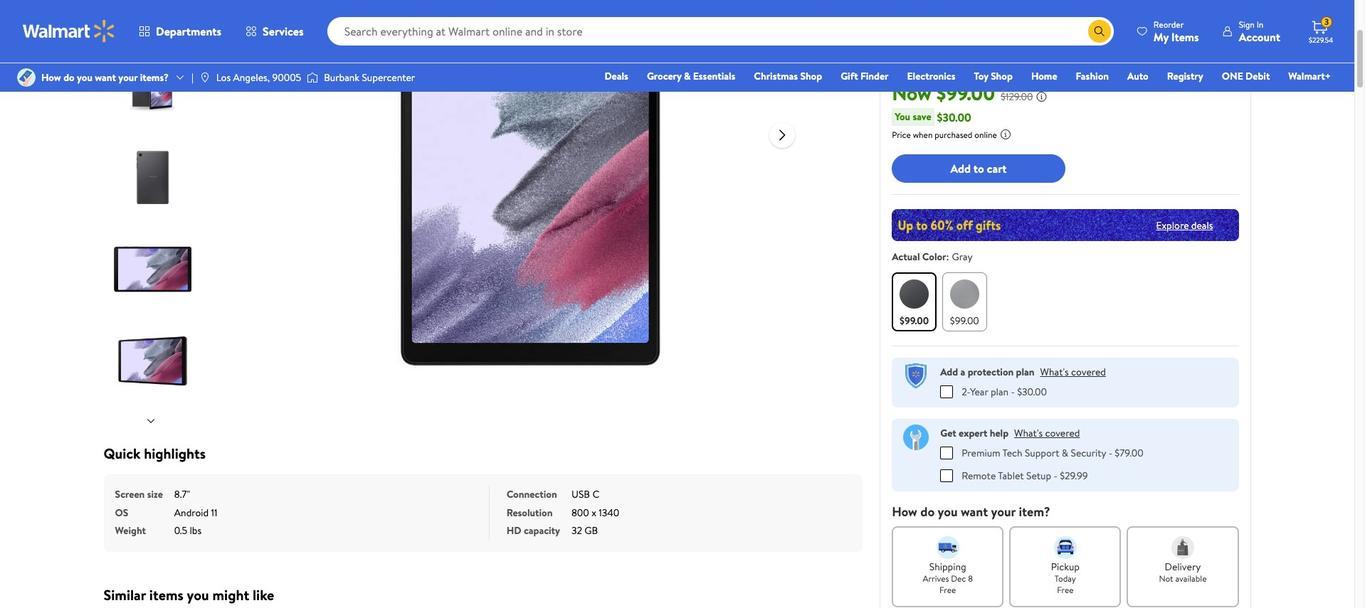 Task type: vqa. For each thing, say whether or not it's contained in the screenshot.
the Premium Tech Support & Security - $79.00 'checkbox'
yes



Task type: describe. For each thing, give the bounding box(es) containing it.
android inside samsung galaxy tab a7 lite 8.7" tablet, 32gb, android 11, dark gray
[[1181, 10, 1231, 29]]

quick
[[104, 444, 141, 463]]

$79.00
[[1115, 446, 1144, 461]]

 image for los
[[199, 72, 211, 83]]

burbank
[[324, 70, 360, 85]]

intent image for shipping image
[[937, 537, 959, 559]]

1 vertical spatial what's
[[1014, 426, 1043, 441]]

next media item image
[[774, 126, 791, 143]]

grocery & essentials link
[[641, 68, 742, 84]]

sign
[[1239, 18, 1255, 30]]

1 $99.00 button from the left
[[892, 273, 937, 332]]

registry
[[1167, 69, 1203, 83]]

you for how do you want your item?
[[938, 503, 958, 521]]

reviews
[[974, 54, 1002, 67]]

arrives
[[923, 573, 949, 585]]

dark
[[909, 31, 939, 51]]

to
[[974, 161, 984, 176]]

- for $29.99
[[1054, 469, 1058, 483]]

not
[[1159, 573, 1173, 585]]

similar items you might like
[[104, 585, 274, 605]]

1 vertical spatial covered
[[1045, 426, 1080, 441]]

858
[[958, 54, 972, 67]]

add to cart button
[[892, 154, 1065, 183]]

auto
[[1128, 69, 1149, 83]]

1340
[[599, 506, 619, 520]]

toy shop link
[[968, 68, 1019, 84]]

2-
[[962, 385, 970, 399]]

reorder my items
[[1154, 18, 1199, 44]]

today
[[1055, 573, 1076, 585]]

you
[[895, 110, 910, 124]]

free inside shipping arrives dec 8 free
[[940, 584, 956, 596]]

up to sixty percent off deals. shop now. image
[[892, 209, 1239, 241]]

2 horizontal spatial -
[[1109, 446, 1113, 461]]

$99.00 down the 858
[[936, 79, 995, 107]]

90005
[[272, 70, 301, 85]]

$99.00 for first $99.00 button
[[900, 314, 929, 328]]

32 gb
[[572, 524, 598, 538]]

Search search field
[[327, 17, 1114, 46]]

my
[[1154, 29, 1169, 44]]

gift finder link
[[834, 68, 895, 84]]

samsung galaxy tab a7 lite 8.7" tablet, 32gb, android 11, dark gray - image 2 of 7 image
[[111, 44, 194, 127]]

essentials
[[693, 69, 736, 83]]

year
[[970, 385, 988, 399]]

items
[[1172, 29, 1199, 44]]

$29.99
[[1060, 469, 1088, 483]]

tech
[[1003, 446, 1023, 461]]

 image for burbank
[[307, 70, 318, 85]]

your for items?
[[118, 70, 138, 85]]

home
[[1031, 69, 1057, 83]]

similar
[[104, 585, 146, 605]]

available
[[1176, 573, 1207, 585]]

resolution
[[507, 506, 553, 520]]

premium
[[962, 446, 1001, 461]]

walmart+
[[1289, 69, 1331, 83]]

in_home_installation logo image
[[903, 425, 929, 451]]

1 vertical spatial &
[[1062, 446, 1069, 461]]

deals
[[1191, 218, 1213, 232]]

items
[[149, 585, 183, 605]]

2-year plan - $30.00
[[962, 385, 1047, 399]]

next image image
[[145, 415, 157, 427]]

save
[[913, 110, 931, 124]]

free inside pickup today free
[[1057, 584, 1074, 596]]

price
[[892, 129, 911, 141]]

highlights
[[144, 444, 206, 463]]

11
[[211, 506, 218, 520]]

858 reviews link
[[955, 54, 1002, 67]]

1 vertical spatial $30.00
[[1017, 385, 1047, 399]]

christmas
[[754, 69, 798, 83]]

want for item?
[[961, 503, 988, 521]]

samsung galaxy tab a7 lite 8.7" tablet, 32gb, android 11, dark gray image
[[303, 0, 758, 372]]

toy shop
[[974, 69, 1013, 83]]

how do you want your items?
[[41, 70, 169, 85]]

reorder
[[1154, 18, 1184, 30]]

a
[[961, 365, 965, 379]]

add for add to cart
[[951, 161, 971, 176]]

 image for how
[[17, 68, 36, 87]]

2 $99.00 button from the left
[[942, 273, 987, 332]]

weight
[[115, 524, 146, 538]]

los angeles, 90005
[[216, 70, 301, 85]]

shipping arrives dec 8 free
[[923, 560, 973, 596]]

gb
[[585, 524, 598, 538]]

auto link
[[1121, 68, 1155, 84]]

explore
[[1156, 218, 1189, 232]]

os
[[115, 506, 128, 520]]

- for $30.00
[[1011, 385, 1015, 399]]

price when purchased online
[[892, 129, 997, 141]]

protection
[[968, 365, 1014, 379]]

setup
[[1026, 469, 1051, 483]]

search icon image
[[1094, 26, 1105, 37]]

samsung galaxy tab a7 lite 8.7" tablet, 32gb, android 11, dark gray - image 1 of 7 image
[[111, 0, 194, 36]]

lbs
[[190, 524, 202, 538]]

(4.4) 858 reviews
[[938, 54, 1002, 67]]

explore deals link
[[1151, 212, 1219, 238]]

security
[[1071, 446, 1106, 461]]

c
[[593, 488, 600, 502]]

help
[[990, 426, 1009, 441]]

gift
[[841, 69, 858, 83]]

800 x 1340 hd capacity
[[507, 506, 619, 538]]

Remote Tablet Setup - $29.99 checkbox
[[940, 470, 953, 483]]

samsung galaxy tab a7 lite 8.7" tablet, 32gb, android 11, dark gray - image 5 of 7 image
[[111, 320, 194, 403]]

electronics
[[907, 69, 956, 83]]

delivery not available
[[1159, 560, 1207, 585]]

screen size
[[115, 488, 163, 502]]

sign in account
[[1239, 18, 1281, 44]]

actual
[[892, 250, 920, 264]]

size
[[147, 488, 163, 502]]

1 vertical spatial plan
[[991, 385, 1009, 399]]

add a protection plan what's covered
[[940, 365, 1106, 379]]

remote tablet setup - $29.99
[[962, 469, 1088, 483]]

usb c resolution
[[507, 488, 600, 520]]

hd
[[507, 524, 521, 538]]

0 vertical spatial &
[[684, 69, 691, 83]]



Task type: locate. For each thing, give the bounding box(es) containing it.
intent image for delivery image
[[1172, 537, 1194, 559]]

0 horizontal spatial free
[[940, 584, 956, 596]]

covered
[[1071, 365, 1106, 379], [1045, 426, 1080, 441]]

0 horizontal spatial how
[[41, 70, 61, 85]]

0 horizontal spatial your
[[118, 70, 138, 85]]

2 horizontal spatial you
[[938, 503, 958, 521]]

do
[[63, 70, 75, 85], [921, 503, 935, 521]]

toy
[[974, 69, 989, 83]]

walmart+ link
[[1282, 68, 1337, 84]]

0 vertical spatial you
[[77, 70, 92, 85]]

free down the pickup
[[1057, 584, 1074, 596]]

1 horizontal spatial do
[[921, 503, 935, 521]]

1 vertical spatial gray
[[952, 250, 973, 264]]

0 vertical spatial 8.7"
[[1068, 10, 1092, 29]]

1 vertical spatial you
[[938, 503, 958, 521]]

$30.00 up 'purchased'
[[937, 109, 971, 125]]

1 vertical spatial -
[[1109, 446, 1113, 461]]

wpp logo image
[[903, 364, 929, 389]]

shop
[[800, 69, 822, 83], [991, 69, 1013, 83]]

1 free from the left
[[940, 584, 956, 596]]

1 horizontal spatial $99.00 button
[[942, 273, 987, 332]]

0 vertical spatial your
[[118, 70, 138, 85]]

1 vertical spatial 8.7"
[[174, 488, 190, 502]]

intent image for pickup image
[[1054, 537, 1077, 559]]

tab
[[996, 10, 1017, 29]]

android inside android 11 weight
[[174, 506, 209, 520]]

how for how do you want your item?
[[892, 503, 917, 521]]

fashion link
[[1070, 68, 1115, 84]]

0 vertical spatial -
[[1011, 385, 1015, 399]]

0 horizontal spatial -
[[1011, 385, 1015, 399]]

2 vertical spatial you
[[187, 585, 209, 605]]

0 vertical spatial add
[[951, 161, 971, 176]]

2-Year plan - $30.00 checkbox
[[940, 386, 953, 399]]

8.7" left the search icon
[[1068, 10, 1092, 29]]

registry link
[[1161, 68, 1210, 84]]

walmart image
[[23, 20, 115, 43]]

what's covered button for security
[[1014, 426, 1080, 441]]

0 horizontal spatial $30.00
[[937, 109, 971, 125]]

what's covered button up support on the bottom right
[[1014, 426, 1080, 441]]

$99.00 for second $99.00 button from left
[[950, 314, 979, 328]]

1 horizontal spatial your
[[991, 503, 1016, 521]]

cart
[[987, 161, 1007, 176]]

8.7" right size
[[174, 488, 190, 502]]

do down walmart image
[[63, 70, 75, 85]]

in
[[1257, 18, 1264, 30]]

add left 'to'
[[951, 161, 971, 176]]

like
[[253, 585, 274, 605]]

you down walmart image
[[77, 70, 92, 85]]

 image down walmart image
[[17, 68, 36, 87]]

plan
[[1016, 365, 1035, 379], [991, 385, 1009, 399]]

 image
[[17, 68, 36, 87], [307, 70, 318, 85], [199, 72, 211, 83]]

$129.00
[[1001, 90, 1033, 104]]

1 horizontal spatial  image
[[199, 72, 211, 83]]

0 horizontal spatial you
[[77, 70, 92, 85]]

burbank supercenter
[[324, 70, 415, 85]]

actual color list
[[889, 270, 1242, 335]]

now
[[892, 79, 932, 107]]

what's up 2-year plan - $30.00 at the bottom right of the page
[[1040, 365, 1069, 379]]

&
[[684, 69, 691, 83], [1062, 446, 1069, 461]]

pickup today free
[[1051, 560, 1080, 596]]

shop right toy
[[991, 69, 1013, 83]]

want left items?
[[95, 70, 116, 85]]

1 vertical spatial want
[[961, 503, 988, 521]]

account
[[1239, 29, 1281, 44]]

-
[[1011, 385, 1015, 399], [1109, 446, 1113, 461], [1054, 469, 1058, 483]]

x
[[592, 506, 596, 520]]

do up shipping
[[921, 503, 935, 521]]

fashion
[[1076, 69, 1109, 83]]

1 horizontal spatial free
[[1057, 584, 1074, 596]]

1 shop from the left
[[800, 69, 822, 83]]

quick highlights
[[104, 444, 206, 463]]

$99.00 button down actual
[[892, 273, 937, 332]]

color
[[922, 250, 946, 264]]

1 horizontal spatial &
[[1062, 446, 1069, 461]]

0 horizontal spatial want
[[95, 70, 116, 85]]

1 horizontal spatial plan
[[1016, 365, 1035, 379]]

0 horizontal spatial do
[[63, 70, 75, 85]]

8.7" os
[[115, 488, 190, 520]]

8.7" inside 8.7" os
[[174, 488, 190, 502]]

dec
[[951, 573, 966, 585]]

0 vertical spatial android
[[1181, 10, 1231, 29]]

free down shipping
[[940, 584, 956, 596]]

deals link
[[598, 68, 635, 84]]

how do you want your item?
[[892, 503, 1050, 521]]

2 vertical spatial -
[[1054, 469, 1058, 483]]

& right grocery at the top left of the page
[[684, 69, 691, 83]]

pickup
[[1051, 560, 1080, 574]]

you right items
[[187, 585, 209, 605]]

what's covered button
[[1040, 365, 1106, 379], [1014, 426, 1080, 441]]

one debit link
[[1216, 68, 1277, 84]]

0 horizontal spatial  image
[[17, 68, 36, 87]]

services button
[[234, 14, 316, 48]]

shipping
[[929, 560, 966, 574]]

0 vertical spatial do
[[63, 70, 75, 85]]

want down remote
[[961, 503, 988, 521]]

want
[[95, 70, 116, 85], [961, 503, 988, 521]]

item?
[[1019, 503, 1050, 521]]

connection
[[507, 488, 557, 502]]

0 vertical spatial what's
[[1040, 365, 1069, 379]]

what's
[[1040, 365, 1069, 379], [1014, 426, 1043, 441]]

0 horizontal spatial $99.00 button
[[892, 273, 937, 332]]

want for items?
[[95, 70, 116, 85]]

0 horizontal spatial 8.7"
[[174, 488, 190, 502]]

|
[[191, 70, 193, 85]]

you for similar items you might like
[[187, 585, 209, 605]]

you up intent image for shipping
[[938, 503, 958, 521]]

0 vertical spatial $30.00
[[937, 109, 971, 125]]

1 horizontal spatial android
[[1181, 10, 1231, 29]]

services
[[263, 23, 304, 39]]

do for how do you want your items?
[[63, 70, 75, 85]]

clear search field text image
[[1071, 25, 1083, 37]]

departments
[[156, 23, 221, 39]]

debit
[[1246, 69, 1270, 83]]

$30.00 down add a protection plan what's covered
[[1017, 385, 1047, 399]]

support
[[1025, 446, 1060, 461]]

$99.00 button
[[892, 273, 937, 332], [942, 273, 987, 332]]

add left a
[[940, 365, 958, 379]]

your for item?
[[991, 503, 1016, 521]]

(4.4)
[[938, 55, 955, 67]]

purchased
[[935, 129, 973, 141]]

0 vertical spatial plan
[[1016, 365, 1035, 379]]

gray right :
[[952, 250, 973, 264]]

0 horizontal spatial android
[[174, 506, 209, 520]]

what's covered button down actual color list
[[1040, 365, 1106, 379]]

legal information image
[[1000, 129, 1011, 140]]

your left item?
[[991, 503, 1016, 521]]

might
[[212, 585, 249, 605]]

los
[[216, 70, 231, 85]]

- right setup
[[1054, 469, 1058, 483]]

- down add a protection plan what's covered
[[1011, 385, 1015, 399]]

you for how do you want your items?
[[77, 70, 92, 85]]

2 free from the left
[[1057, 584, 1074, 596]]

$99.00 up wpp logo
[[900, 314, 929, 328]]

1 vertical spatial how
[[892, 503, 917, 521]]

shop right christmas
[[800, 69, 822, 83]]

1 vertical spatial add
[[940, 365, 958, 379]]

Premium Tech Support & Security - $79.00 checkbox
[[940, 447, 953, 460]]

1 horizontal spatial 8.7"
[[1068, 10, 1092, 29]]

1 horizontal spatial want
[[961, 503, 988, 521]]

1 horizontal spatial -
[[1054, 469, 1058, 483]]

8.7" inside samsung galaxy tab a7 lite 8.7" tablet, 32gb, android 11, dark gray
[[1068, 10, 1092, 29]]

0 vertical spatial how
[[41, 70, 61, 85]]

add for add a protection plan what's covered
[[940, 365, 958, 379]]

& right support on the bottom right
[[1062, 446, 1069, 461]]

do for how do you want your item?
[[921, 503, 935, 521]]

1 horizontal spatial $30.00
[[1017, 385, 1047, 399]]

items?
[[140, 70, 169, 85]]

learn more about strikethrough prices image
[[1036, 91, 1047, 102]]

shop for toy shop
[[991, 69, 1013, 83]]

1 vertical spatial what's covered button
[[1014, 426, 1080, 441]]

1 vertical spatial your
[[991, 503, 1016, 521]]

lite
[[1041, 10, 1064, 29]]

$229.54
[[1309, 35, 1333, 45]]

0.5
[[174, 524, 187, 538]]

samsung galaxy tab a7 lite 8.7" tablet, 32gb, android 11, dark gray - image 4 of 7 image
[[111, 228, 194, 311]]

0 horizontal spatial plan
[[991, 385, 1009, 399]]

expert
[[959, 426, 988, 441]]

android 11 weight
[[115, 506, 218, 538]]

1 horizontal spatial shop
[[991, 69, 1013, 83]]

android left sign
[[1181, 10, 1231, 29]]

capacity
[[524, 524, 560, 538]]

samsung
[[892, 10, 948, 29]]

add inside button
[[951, 161, 971, 176]]

finder
[[861, 69, 889, 83]]

one
[[1222, 69, 1243, 83]]

shop for christmas shop
[[800, 69, 822, 83]]

 image right 90005
[[307, 70, 318, 85]]

0 vertical spatial what's covered button
[[1040, 365, 1106, 379]]

grocery
[[647, 69, 682, 83]]

plan right year
[[991, 385, 1009, 399]]

a7
[[1020, 10, 1037, 29]]

home link
[[1025, 68, 1064, 84]]

1 vertical spatial android
[[174, 506, 209, 520]]

tablet,
[[1095, 10, 1136, 29]]

add to cart
[[951, 161, 1007, 176]]

how for how do you want your items?
[[41, 70, 61, 85]]

one debit
[[1222, 69, 1270, 83]]

delivery
[[1165, 560, 1201, 574]]

$99.00 up a
[[950, 314, 979, 328]]

- left $79.00 on the right of page
[[1109, 446, 1113, 461]]

plan up 2-year plan - $30.00 at the bottom right of the page
[[1016, 365, 1035, 379]]

your left items?
[[118, 70, 138, 85]]

0 vertical spatial covered
[[1071, 365, 1106, 379]]

0 vertical spatial want
[[95, 70, 116, 85]]

3
[[1325, 16, 1329, 28]]

gray up the 858
[[943, 31, 972, 51]]

online
[[975, 129, 997, 141]]

samsung galaxy tab a7 lite 8.7" tablet, 32gb, android 11, dark gray - image 3 of 7 image
[[111, 136, 194, 219]]

0 horizontal spatial &
[[684, 69, 691, 83]]

$99.00 button down :
[[942, 273, 987, 332]]

add
[[951, 161, 971, 176], [940, 365, 958, 379]]

32gb,
[[1140, 10, 1177, 29]]

2 horizontal spatial  image
[[307, 70, 318, 85]]

2 shop from the left
[[991, 69, 1013, 83]]

christmas shop
[[754, 69, 822, 83]]

3 $229.54
[[1309, 16, 1333, 45]]

Walmart Site-Wide search field
[[327, 17, 1114, 46]]

1 vertical spatial do
[[921, 503, 935, 521]]

1 horizontal spatial how
[[892, 503, 917, 521]]

android up 0.5 lbs
[[174, 506, 209, 520]]

0 vertical spatial gray
[[943, 31, 972, 51]]

gray inside samsung galaxy tab a7 lite 8.7" tablet, 32gb, android 11, dark gray
[[943, 31, 972, 51]]

what's covered button for $30.00
[[1040, 365, 1106, 379]]

you save $30.00
[[895, 109, 971, 125]]

 image right |
[[199, 72, 211, 83]]

free
[[940, 584, 956, 596], [1057, 584, 1074, 596]]

what's up support on the bottom right
[[1014, 426, 1043, 441]]

0 horizontal spatial shop
[[800, 69, 822, 83]]

1 horizontal spatial you
[[187, 585, 209, 605]]



